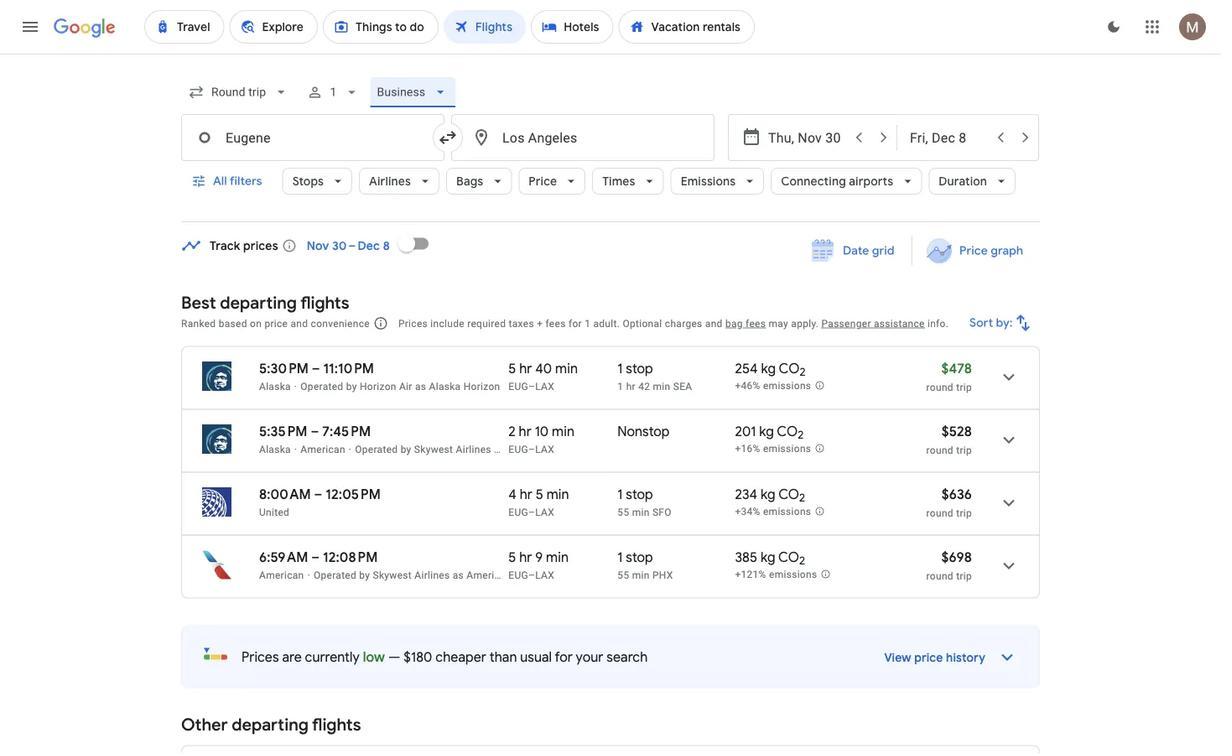Task type: vqa. For each thing, say whether or not it's contained in the screenshot.
5 hr 9 min 55
yes



Task type: describe. For each thing, give the bounding box(es) containing it.
change appearance image
[[1094, 7, 1135, 47]]

other
[[181, 715, 228, 736]]

9
[[536, 549, 543, 566]]

1 button
[[300, 72, 367, 112]]

$698
[[942, 549, 973, 566]]

$636
[[942, 486, 973, 503]]

Return text field
[[911, 115, 988, 160]]

254 kg co 2
[[735, 360, 806, 379]]

$528 round trip
[[927, 423, 973, 456]]

+121%
[[735, 569, 767, 581]]

main menu image
[[20, 17, 40, 37]]

1 for 1
[[330, 85, 337, 99]]

by for operated by skywest airlines as alaska skywest
[[401, 444, 412, 455]]

total duration 5 hr 40 min. element
[[509, 360, 618, 380]]

eug for 4 hr 5 min
[[509, 506, 529, 518]]

385 kg co 2
[[735, 549, 806, 568]]

departing for best
[[220, 292, 297, 313]]

+34% emissions
[[735, 506, 812, 518]]

airlines for operated by skywest airlines as american eagle
[[415, 569, 450, 581]]

skywest for american
[[373, 569, 412, 581]]

trip for $478
[[957, 381, 973, 393]]

layover (1 of 1) is a 1 hr 42 min layover at seattle-tacoma international airport in seattle. element
[[618, 380, 727, 393]]

5:30 pm
[[259, 360, 309, 377]]

prices for prices include required taxes + fees for 1 adult. optional charges and bag fees may apply. passenger assistance
[[399, 318, 428, 329]]

min for 1 stop 55 min sfo
[[633, 506, 650, 518]]

+16%
[[735, 443, 761, 455]]

+
[[537, 318, 543, 329]]

emissions for 385
[[770, 569, 818, 581]]

stop for 4 hr 5 min
[[626, 486, 654, 503]]

nonstop
[[618, 423, 670, 440]]

55 for 5 hr 9 min
[[618, 569, 630, 581]]

– inside 5 hr 40 min eug – lax
[[529, 381, 536, 392]]

as for horizon
[[415, 381, 427, 392]]

flight details. leaves eugene airport (eug) at 5:35 pm on thursday, november 30 and arrives at los angeles international airport at 7:45 pm on thursday, november 30. image
[[989, 420, 1030, 460]]

5 hr 9 min eug – lax
[[509, 549, 569, 581]]

min for 1 stop 55 min phx
[[633, 569, 650, 581]]

layover (1 of 1) is a 55 min layover at phoenix sky harbor international airport in phoenix. element
[[618, 569, 727, 582]]

nonstop flight. element
[[618, 423, 670, 443]]

round for $698
[[927, 570, 954, 582]]

prices for prices are currently low — $180 cheaper than usual for your search
[[242, 649, 279, 666]]

5:35 pm
[[259, 423, 308, 440]]

12:08 pm
[[323, 549, 378, 566]]

5:30 pm – 11:10 pm
[[259, 360, 374, 377]]

leaves eugene airport (eug) at 5:30 pm on thursday, november 30 and arrives at los angeles international airport at 11:10 pm on thursday, november 30. element
[[259, 360, 374, 377]]

emissions
[[681, 174, 736, 189]]

departing for other
[[232, 715, 309, 736]]

55 for 4 hr 5 min
[[618, 506, 630, 518]]

learn more about ranking image
[[373, 316, 388, 331]]

stop for 5 hr 40 min
[[626, 360, 654, 377]]

– inside 2 hr 10 min eug – lax
[[529, 444, 536, 455]]

swap origin and destination. image
[[438, 128, 458, 148]]

$698 round trip
[[927, 549, 973, 582]]

air
[[399, 381, 413, 392]]

Departure time: 8:00 AM. text field
[[259, 486, 311, 503]]

price graph
[[960, 243, 1024, 258]]

1 vertical spatial for
[[555, 649, 573, 666]]

view
[[885, 651, 912, 666]]

airlines inside popup button
[[369, 174, 411, 189]]

apply.
[[792, 318, 819, 329]]

connecting
[[781, 174, 847, 189]]

skywest for alaska
[[414, 444, 453, 455]]

2 for 201
[[798, 428, 804, 442]]

1  image from the left
[[294, 444, 297, 455]]

total duration 2 hr 10 min. element
[[509, 423, 618, 443]]

prices
[[243, 238, 278, 253]]

1 stop 1 hr 42 min sea
[[618, 360, 693, 392]]

1 vertical spatial price
[[915, 651, 944, 666]]

234 kg co 2
[[735, 486, 806, 505]]

5:35 pm – 7:45 pm
[[259, 423, 371, 440]]

30 – dec
[[332, 238, 380, 253]]

trip for $698
[[957, 570, 973, 582]]

2  image from the left
[[349, 444, 352, 455]]

as for skywest
[[494, 444, 506, 455]]

lax for 9
[[536, 569, 555, 581]]

Departure text field
[[769, 115, 846, 160]]

include
[[431, 318, 465, 329]]

search
[[607, 649, 648, 666]]

hr for 2 hr 10 min
[[519, 423, 532, 440]]

– right 5:35 pm
[[311, 423, 319, 440]]

flight details. leaves eugene airport (eug) at 5:30 pm on thursday, november 30 and arrives at los angeles international airport at 11:10 pm on thursday, november 30. image
[[989, 357, 1030, 397]]

graph
[[991, 243, 1024, 258]]

trip for $636
[[957, 507, 973, 519]]

operated by skywest airlines as american eagle
[[314, 569, 540, 581]]

assistance
[[874, 318, 925, 329]]

hr inside 1 stop 1 hr 42 min sea
[[627, 381, 636, 392]]

kg for 201
[[760, 423, 774, 440]]

bag
[[726, 318, 743, 329]]

emissions for 254
[[764, 380, 812, 392]]

by for operated by horizon air as alaska horizon
[[346, 381, 357, 392]]

stops
[[293, 174, 324, 189]]

sea
[[674, 381, 693, 392]]

lax for 40
[[536, 381, 555, 392]]

adult.
[[594, 318, 620, 329]]

sort
[[970, 316, 994, 331]]

min for 2 hr 10 min eug – lax
[[552, 423, 575, 440]]

bag fees button
[[726, 318, 766, 329]]

optional
[[623, 318, 663, 329]]

40
[[536, 360, 552, 377]]

required
[[468, 318, 506, 329]]

Departure time: 5:30 PM. text field
[[259, 360, 309, 377]]

price button
[[519, 161, 586, 201]]

duration
[[939, 174, 988, 189]]

emissions for 234
[[764, 506, 812, 518]]

times
[[603, 174, 636, 189]]

– inside 8:00 am – 12:05 pm united
[[314, 486, 323, 503]]

Arrival time: 12:08 PM. text field
[[323, 549, 378, 566]]

min for 4 hr 5 min eug – lax
[[547, 486, 569, 503]]

times button
[[593, 161, 664, 201]]

co for 201
[[777, 423, 798, 440]]

duration button
[[929, 161, 1016, 201]]

price for price
[[529, 174, 557, 189]]

taxes
[[509, 318, 534, 329]]

– right "departure time: 5:30 pm." text box
[[312, 360, 320, 377]]

grid
[[873, 243, 895, 258]]

all
[[213, 174, 227, 189]]

american down 6:59 am text box at the left bottom
[[259, 569, 304, 581]]

price for price graph
[[960, 243, 988, 258]]

2 for 254
[[800, 365, 806, 379]]

nov 30 – dec 8
[[307, 238, 390, 253]]

– inside '5 hr 9 min eug – lax'
[[529, 569, 536, 581]]

2 fees from the left
[[746, 318, 766, 329]]

operated for operated by horizon air as alaska horizon
[[301, 381, 344, 392]]

+34%
[[735, 506, 761, 518]]

6:59 am – 12:08 pm
[[259, 549, 378, 566]]

– right 6:59 am
[[312, 549, 320, 566]]

2 for 385
[[800, 554, 806, 568]]

skywest
[[543, 444, 583, 455]]

+121% emissions
[[735, 569, 818, 581]]

11:10 pm
[[324, 360, 374, 377]]

operated for operated by skywest airlines as american eagle
[[314, 569, 357, 581]]

$478
[[942, 360, 973, 377]]

ranked
[[181, 318, 216, 329]]

1 stop flight. element for 5 hr 40 min
[[618, 360, 654, 380]]

stops button
[[283, 161, 353, 201]]

5 hr 40 min eug – lax
[[509, 360, 578, 392]]

alaska down "departure time: 5:30 pm." text box
[[259, 381, 291, 392]]

1 stop 55 min phx
[[618, 549, 674, 581]]

1 horizon from the left
[[360, 381, 397, 392]]

passenger
[[822, 318, 872, 329]]

hr for 5 hr 9 min
[[520, 549, 532, 566]]

kg for 234
[[761, 486, 776, 503]]

date grid button
[[800, 236, 909, 266]]

2 horizon from the left
[[464, 381, 501, 392]]

round for $636
[[927, 507, 954, 519]]

– inside '4 hr 5 min eug – lax'
[[529, 506, 536, 518]]

eug for 2 hr 10 min
[[509, 444, 529, 455]]

min for 5 hr 9 min eug – lax
[[546, 549, 569, 566]]

1 stop flight. element for 5 hr 9 min
[[618, 549, 654, 569]]

2 inside 2 hr 10 min eug – lax
[[509, 423, 516, 440]]

$528
[[942, 423, 973, 440]]

12:05 pm
[[326, 486, 381, 503]]



Task type: locate. For each thing, give the bounding box(es) containing it.
1 horizontal spatial as
[[453, 569, 464, 581]]

2
[[800, 365, 806, 379], [509, 423, 516, 440], [798, 428, 804, 442], [800, 491, 806, 505], [800, 554, 806, 568]]

4 round from the top
[[927, 570, 954, 582]]

+46% emissions
[[735, 380, 812, 392]]

united
[[259, 506, 290, 518]]

kg up +121% emissions
[[761, 549, 776, 566]]

Arrival time: 12:05 PM. text field
[[326, 486, 381, 503]]

kg up +34% emissions
[[761, 486, 776, 503]]

as right air
[[415, 381, 427, 392]]

other departing flights
[[181, 715, 361, 736]]

 image down '5:35 pm' text box on the left
[[294, 444, 297, 455]]

co inside 201 kg co 2
[[777, 423, 798, 440]]

2 horizontal spatial airlines
[[456, 444, 492, 455]]

convenience
[[311, 318, 370, 329]]

4 trip from the top
[[957, 570, 973, 582]]

find the best price region
[[181, 224, 1041, 279]]

4 eug from the top
[[509, 569, 529, 581]]

prices are currently low — $180 cheaper than usual for your search
[[242, 649, 648, 666]]

lax inside '5 hr 9 min eug – lax'
[[536, 569, 555, 581]]

sort by: button
[[964, 303, 1041, 343]]

kg inside 234 kg co 2
[[761, 486, 776, 503]]

2 and from the left
[[706, 318, 723, 329]]

2 horizontal spatial by
[[401, 444, 412, 455]]

2 stop from the top
[[626, 486, 654, 503]]

best
[[181, 292, 216, 313]]

0 horizontal spatial airlines
[[369, 174, 411, 189]]

0 horizontal spatial as
[[415, 381, 427, 392]]

lax inside 5 hr 40 min eug – lax
[[536, 381, 555, 392]]

Departure time: 5:35 PM. text field
[[259, 423, 308, 440]]

Arrival time: 11:10 PM. text field
[[324, 360, 374, 377]]

3 stop from the top
[[626, 549, 654, 566]]

your
[[576, 649, 604, 666]]

min inside 2 hr 10 min eug – lax
[[552, 423, 575, 440]]

airlines left 2 hr 10 min eug – lax
[[456, 444, 492, 455]]

min left phx
[[633, 569, 650, 581]]

1 for 1 stop 1 hr 42 min sea
[[618, 360, 623, 377]]

by
[[346, 381, 357, 392], [401, 444, 412, 455], [359, 569, 370, 581]]

1 horizontal spatial price
[[960, 243, 988, 258]]

1 trip from the top
[[957, 381, 973, 393]]

sort by:
[[970, 316, 1014, 331]]

min left sfo
[[633, 506, 650, 518]]

trip down 478 us dollars text box
[[957, 381, 973, 393]]

eug inside 5 hr 40 min eug – lax
[[509, 381, 529, 392]]

leaves eugene airport (eug) at 6:59 am on thursday, november 30 and arrives at los angeles international airport at 12:08 pm on thursday, november 30. element
[[259, 549, 378, 566]]

– right 8:00 am text box
[[314, 486, 323, 503]]

currently
[[305, 649, 360, 666]]

2 vertical spatial as
[[453, 569, 464, 581]]

operated down 7:45 pm on the bottom of page
[[355, 444, 398, 455]]

lax down '40'
[[536, 381, 555, 392]]

55 left phx
[[618, 569, 630, 581]]

1 vertical spatial skywest
[[373, 569, 412, 581]]

$636 round trip
[[927, 486, 973, 519]]

trip for $528
[[957, 444, 973, 456]]

passenger assistance button
[[822, 318, 925, 329]]

528 US dollars text field
[[942, 423, 973, 440]]

trip
[[957, 381, 973, 393], [957, 444, 973, 456], [957, 507, 973, 519], [957, 570, 973, 582]]

connecting airports button
[[771, 161, 923, 201]]

2 up +34% emissions
[[800, 491, 806, 505]]

2 vertical spatial operated
[[314, 569, 357, 581]]

departing up on
[[220, 292, 297, 313]]

None text field
[[452, 114, 715, 161]]

2 vertical spatial stop
[[626, 549, 654, 566]]

alaska down '5:35 pm' text box on the left
[[259, 444, 291, 455]]

1 inside the "1 stop 55 min phx"
[[618, 549, 623, 566]]

1 horizontal spatial prices
[[399, 318, 428, 329]]

kg for 254
[[762, 360, 776, 377]]

0 horizontal spatial horizon
[[360, 381, 397, 392]]

5 for 9
[[509, 549, 516, 566]]

as left 2 hr 10 min eug – lax
[[494, 444, 506, 455]]

skywest
[[414, 444, 453, 455], [373, 569, 412, 581]]

for
[[569, 318, 582, 329], [555, 649, 573, 666]]

0 vertical spatial 5
[[509, 360, 516, 377]]

0 horizontal spatial by
[[346, 381, 357, 392]]

5 right 4 on the bottom of page
[[536, 486, 544, 503]]

1
[[330, 85, 337, 99], [585, 318, 591, 329], [618, 360, 623, 377], [618, 381, 624, 392], [618, 486, 623, 503], [618, 549, 623, 566]]

7:45 pm
[[322, 423, 371, 440]]

1 horizontal spatial price
[[915, 651, 944, 666]]

 image down 7:45 pm on the bottom of page
[[349, 444, 352, 455]]

2 vertical spatial airlines
[[415, 569, 450, 581]]

eug down 4 on the bottom of page
[[509, 506, 529, 518]]

min up skywest
[[552, 423, 575, 440]]

kg up +16% emissions
[[760, 423, 774, 440]]

co up +34% emissions
[[779, 486, 800, 503]]

total duration 4 hr 5 min. element
[[509, 486, 618, 506]]

min inside 1 stop 1 hr 42 min sea
[[653, 381, 671, 392]]

0 vertical spatial operated
[[301, 381, 344, 392]]

emissions down the 254 kg co 2
[[764, 380, 812, 392]]

flight details. leaves eugene airport (eug) at 8:00 am on thursday, november 30 and arrives at los angeles international airport at 12:05 pm on thursday, november 30. image
[[989, 483, 1030, 523]]

alaska down the 10
[[508, 444, 540, 455]]

hr for 4 hr 5 min
[[520, 486, 533, 503]]

1 round from the top
[[927, 381, 954, 393]]

0 vertical spatial flights
[[301, 292, 350, 313]]

co inside 234 kg co 2
[[779, 486, 800, 503]]

departing right other
[[232, 715, 309, 736]]

lax down "total duration 4 hr 5 min." element
[[536, 506, 555, 518]]

0 horizontal spatial skywest
[[373, 569, 412, 581]]

leaves eugene airport (eug) at 5:35 pm on thursday, november 30 and arrives at los angeles international airport at 7:45 pm on thursday, november 30. element
[[259, 423, 371, 440]]

None text field
[[181, 114, 445, 161]]

0 horizontal spatial prices
[[242, 649, 279, 666]]

stop inside 1 stop 55 min sfo
[[626, 486, 654, 503]]

co up +16% emissions
[[777, 423, 798, 440]]

8
[[383, 238, 390, 253]]

emissions down 385 kg co 2
[[770, 569, 818, 581]]

2 vertical spatial 5
[[509, 549, 516, 566]]

3 trip from the top
[[957, 507, 973, 519]]

flights for best departing flights
[[301, 292, 350, 313]]

2 inside the 254 kg co 2
[[800, 365, 806, 379]]

hr left the 10
[[519, 423, 532, 440]]

0 vertical spatial by
[[346, 381, 357, 392]]

5 for 40
[[509, 360, 516, 377]]

3 1 stop flight. element from the top
[[618, 549, 654, 569]]

bags
[[457, 174, 484, 189]]

emissions
[[764, 380, 812, 392], [764, 443, 812, 455], [764, 506, 812, 518], [770, 569, 818, 581]]

698 US dollars text field
[[942, 549, 973, 566]]

trip inside $636 round trip
[[957, 507, 973, 519]]

by down air
[[401, 444, 412, 455]]

price inside price popup button
[[529, 174, 557, 189]]

4 lax from the top
[[536, 569, 555, 581]]

1 vertical spatial by
[[401, 444, 412, 455]]

emissions button
[[671, 161, 765, 201]]

co
[[779, 360, 800, 377], [777, 423, 798, 440], [779, 486, 800, 503], [779, 549, 800, 566]]

by down arrival time: 11:10 pm. text box
[[346, 381, 357, 392]]

as
[[415, 381, 427, 392], [494, 444, 506, 455], [453, 569, 464, 581]]

emissions for 201
[[764, 443, 812, 455]]

3 eug from the top
[[509, 506, 529, 518]]

lax inside '4 hr 5 min eug – lax'
[[536, 506, 555, 518]]

round inside $478 round trip
[[927, 381, 954, 393]]

0 horizontal spatial price
[[265, 318, 288, 329]]

american left eagle
[[467, 569, 512, 581]]

lax inside 2 hr 10 min eug – lax
[[536, 444, 555, 455]]

round down $528
[[927, 444, 954, 456]]

0 vertical spatial for
[[569, 318, 582, 329]]

Arrival time: 7:45 PM. text field
[[322, 423, 371, 440]]

kg inside 201 kg co 2
[[760, 423, 774, 440]]

2 horizontal spatial as
[[494, 444, 506, 455]]

round for $478
[[927, 381, 954, 393]]

0 vertical spatial prices
[[399, 318, 428, 329]]

55 inside the "1 stop 55 min phx"
[[618, 569, 630, 581]]

min inside 1 stop 55 min sfo
[[633, 506, 650, 518]]

trip down $698 text box
[[957, 570, 973, 582]]

alaska right air
[[429, 381, 461, 392]]

hr left '40'
[[520, 360, 532, 377]]

1 horizontal spatial horizon
[[464, 381, 501, 392]]

flights down currently
[[312, 715, 361, 736]]

learn more about tracked prices image
[[282, 238, 297, 253]]

hr
[[520, 360, 532, 377], [627, 381, 636, 392], [519, 423, 532, 440], [520, 486, 533, 503], [520, 549, 532, 566]]

trip inside $478 round trip
[[957, 381, 973, 393]]

1 1 stop flight. element from the top
[[618, 360, 654, 380]]

stop inside the "1 stop 55 min phx"
[[626, 549, 654, 566]]

flights up "convenience"
[[301, 292, 350, 313]]

by down arrival time: 12:08 pm. text box
[[359, 569, 370, 581]]

horizon left 5 hr 40 min eug – lax
[[464, 381, 501, 392]]

prices left the are
[[242, 649, 279, 666]]

0 vertical spatial airlines
[[369, 174, 411, 189]]

Departure time: 6:59 AM. text field
[[259, 549, 308, 566]]

for left "your"
[[555, 649, 573, 666]]

kg
[[762, 360, 776, 377], [760, 423, 774, 440], [761, 486, 776, 503], [761, 549, 776, 566]]

trip inside $528 round trip
[[957, 444, 973, 456]]

main content
[[181, 224, 1041, 754]]

1 stop flight. element for 4 hr 5 min
[[618, 486, 654, 506]]

flight details. leaves eugene airport (eug) at 6:59 am on thursday, november 30 and arrives at los angeles international airport at 12:08 pm on thursday, november 30. image
[[989, 546, 1030, 586]]

hr inside '5 hr 9 min eug – lax'
[[520, 549, 532, 566]]

– down total duration 5 hr 40 min. element
[[529, 381, 536, 392]]

2 1 stop flight. element from the top
[[618, 486, 654, 506]]

1 lax from the top
[[536, 381, 555, 392]]

0 vertical spatial 1 stop flight. element
[[618, 360, 654, 380]]

kg up the +46% emissions
[[762, 360, 776, 377]]

operated
[[301, 381, 344, 392], [355, 444, 398, 455], [314, 569, 357, 581]]

0 vertical spatial price
[[265, 318, 288, 329]]

usual
[[521, 649, 552, 666]]

date
[[844, 243, 870, 258]]

round down 636 us dollars text box
[[927, 507, 954, 519]]

hr inside 5 hr 40 min eug – lax
[[520, 360, 532, 377]]

5 inside '4 hr 5 min eug – lax'
[[536, 486, 544, 503]]

1 horizontal spatial by
[[359, 569, 370, 581]]

1 vertical spatial price
[[960, 243, 988, 258]]

0 horizontal spatial fees
[[546, 318, 566, 329]]

lax down the 10
[[536, 444, 555, 455]]

2 up the +46% emissions
[[800, 365, 806, 379]]

3 lax from the top
[[536, 506, 555, 518]]

ranked based on price and convenience
[[181, 318, 370, 329]]

trip inside $698 round trip
[[957, 570, 973, 582]]

round inside $698 round trip
[[927, 570, 954, 582]]

1 and from the left
[[291, 318, 308, 329]]

254
[[735, 360, 758, 377]]

min right '40'
[[556, 360, 578, 377]]

201 kg co 2
[[735, 423, 804, 442]]

kg for 385
[[761, 549, 776, 566]]

may
[[769, 318, 789, 329]]

are
[[282, 649, 302, 666]]

fees right +
[[546, 318, 566, 329]]

1 horizontal spatial  image
[[349, 444, 352, 455]]

flights for other departing flights
[[312, 715, 361, 736]]

+16% emissions
[[735, 443, 812, 455]]

1 vertical spatial 5
[[536, 486, 544, 503]]

stop up sfo
[[626, 486, 654, 503]]

eug inside 2 hr 10 min eug – lax
[[509, 444, 529, 455]]

price
[[265, 318, 288, 329], [915, 651, 944, 666]]

min for 5 hr 40 min eug – lax
[[556, 360, 578, 377]]

1 vertical spatial departing
[[232, 715, 309, 736]]

 image
[[294, 444, 297, 455], [349, 444, 352, 455]]

stop inside 1 stop 1 hr 42 min sea
[[626, 360, 654, 377]]

trip down 636 us dollars text box
[[957, 507, 973, 519]]

lax
[[536, 381, 555, 392], [536, 444, 555, 455], [536, 506, 555, 518], [536, 569, 555, 581]]

prices include required taxes + fees for 1 adult. optional charges and bag fees may apply. passenger assistance
[[399, 318, 925, 329]]

american down 5:35 pm – 7:45 pm
[[301, 444, 346, 455]]

airports
[[850, 174, 894, 189]]

hr inside 2 hr 10 min eug – lax
[[519, 423, 532, 440]]

 image
[[294, 381, 297, 392]]

operated down arrival time: 12:08 pm. text box
[[314, 569, 357, 581]]

1 vertical spatial operated
[[355, 444, 398, 455]]

charges
[[665, 318, 703, 329]]

1 vertical spatial 1 stop flight. element
[[618, 486, 654, 506]]

478 US dollars text field
[[942, 360, 973, 377]]

– down the 10
[[529, 444, 536, 455]]

3 round from the top
[[927, 507, 954, 519]]

price right bags popup button
[[529, 174, 557, 189]]

min inside '5 hr 9 min eug – lax'
[[546, 549, 569, 566]]

price right view
[[915, 651, 944, 666]]

$180
[[404, 649, 433, 666]]

stop up 42
[[626, 360, 654, 377]]

0 horizontal spatial  image
[[294, 444, 297, 455]]

trip down $528
[[957, 444, 973, 456]]

round down 478 us dollars text box
[[927, 381, 954, 393]]

lax for 10
[[536, 444, 555, 455]]

1 stop flight. element up 42
[[618, 360, 654, 380]]

1 vertical spatial flights
[[312, 715, 361, 736]]

2 round from the top
[[927, 444, 954, 456]]

eug left skywest
[[509, 444, 529, 455]]

1 horizontal spatial fees
[[746, 318, 766, 329]]

5 inside 5 hr 40 min eug – lax
[[509, 360, 516, 377]]

and down best departing flights
[[291, 318, 308, 329]]

co for 254
[[779, 360, 800, 377]]

leaves eugene airport (eug) at 8:00 am on thursday, november 30 and arrives at los angeles international airport at 12:05 pm on thursday, november 30. element
[[259, 486, 381, 503]]

None search field
[[181, 72, 1041, 222]]

min right 9
[[546, 549, 569, 566]]

1 horizontal spatial airlines
[[415, 569, 450, 581]]

1 stop flight. element
[[618, 360, 654, 380], [618, 486, 654, 506], [618, 549, 654, 569]]

co inside the 254 kg co 2
[[779, 360, 800, 377]]

0 horizontal spatial price
[[529, 174, 557, 189]]

operated down leaves eugene airport (eug) at 5:30 pm on thursday, november 30 and arrives at los angeles international airport at 11:10 pm on thursday, november 30. element
[[301, 381, 344, 392]]

horizon left air
[[360, 381, 397, 392]]

airlines for operated by skywest airlines as alaska skywest
[[456, 444, 492, 455]]

round down $698 text box
[[927, 570, 954, 582]]

0 vertical spatial stop
[[626, 360, 654, 377]]

co for 234
[[779, 486, 800, 503]]

min right 42
[[653, 381, 671, 392]]

1 vertical spatial as
[[494, 444, 506, 455]]

layover (1 of 1) is a 55 min layover at san francisco international airport in san francisco. element
[[618, 506, 727, 519]]

stop for 5 hr 9 min
[[626, 549, 654, 566]]

1 fees from the left
[[546, 318, 566, 329]]

eagle
[[515, 569, 540, 581]]

None field
[[181, 77, 296, 107], [370, 77, 456, 107], [181, 77, 296, 107], [370, 77, 456, 107]]

5 inside '5 hr 9 min eug – lax'
[[509, 549, 516, 566]]

as for eagle
[[453, 569, 464, 581]]

– down "total duration 4 hr 5 min." element
[[529, 506, 536, 518]]

prices right learn more about ranking icon
[[399, 318, 428, 329]]

0 vertical spatial as
[[415, 381, 427, 392]]

2 up +16% emissions
[[798, 428, 804, 442]]

alaska
[[259, 381, 291, 392], [429, 381, 461, 392], [259, 444, 291, 455], [508, 444, 540, 455]]

5 left '40'
[[509, 360, 516, 377]]

price inside price graph button
[[960, 243, 988, 258]]

201
[[735, 423, 756, 440]]

hr left 42
[[627, 381, 636, 392]]

round inside $528 round trip
[[927, 444, 954, 456]]

min right 4 on the bottom of page
[[547, 486, 569, 503]]

price left graph on the top right
[[960, 243, 988, 258]]

airlines button
[[359, 161, 440, 201]]

fees right bag
[[746, 318, 766, 329]]

lax down 9
[[536, 569, 555, 581]]

round
[[927, 381, 954, 393], [927, 444, 954, 456], [927, 507, 954, 519], [927, 570, 954, 582]]

price right on
[[265, 318, 288, 329]]

55 left sfo
[[618, 506, 630, 518]]

min inside 5 hr 40 min eug – lax
[[556, 360, 578, 377]]

1 inside 1 stop 55 min sfo
[[618, 486, 623, 503]]

airlines up prices are currently low — $180 cheaper than usual for your search
[[415, 569, 450, 581]]

0 vertical spatial price
[[529, 174, 557, 189]]

1 horizontal spatial skywest
[[414, 444, 453, 455]]

lax for 5
[[536, 506, 555, 518]]

2 vertical spatial by
[[359, 569, 370, 581]]

5 up eagle
[[509, 549, 516, 566]]

view price history
[[885, 651, 986, 666]]

eug inside '5 hr 9 min eug – lax'
[[509, 569, 529, 581]]

all filters
[[213, 174, 262, 189]]

by for operated by skywest airlines as american eagle
[[359, 569, 370, 581]]

1 vertical spatial 55
[[618, 569, 630, 581]]

for left adult.
[[569, 318, 582, 329]]

eug down total duration 5 hr 9 min. element on the bottom
[[509, 569, 529, 581]]

min inside the "1 stop 55 min phx"
[[633, 569, 650, 581]]

total duration 5 hr 9 min. element
[[509, 549, 618, 569]]

flights
[[301, 292, 350, 313], [312, 715, 361, 736]]

1 55 from the top
[[618, 506, 630, 518]]

and left bag
[[706, 318, 723, 329]]

2 inside 385 kg co 2
[[800, 554, 806, 568]]

kg inside 385 kg co 2
[[761, 549, 776, 566]]

operated by skywest airlines as alaska skywest
[[355, 444, 583, 455]]

1 vertical spatial stop
[[626, 486, 654, 503]]

round inside $636 round trip
[[927, 507, 954, 519]]

eug down total duration 5 hr 40 min. element
[[509, 381, 529, 392]]

hr left 9
[[520, 549, 532, 566]]

0 vertical spatial 55
[[618, 506, 630, 518]]

0 vertical spatial skywest
[[414, 444, 453, 455]]

track
[[210, 238, 240, 253]]

55 inside 1 stop 55 min sfo
[[618, 506, 630, 518]]

– down total duration 5 hr 9 min. element on the bottom
[[529, 569, 536, 581]]

5
[[509, 360, 516, 377], [536, 486, 544, 503], [509, 549, 516, 566]]

2 55 from the top
[[618, 569, 630, 581]]

kg inside the 254 kg co 2
[[762, 360, 776, 377]]

eug for 5 hr 40 min
[[509, 381, 529, 392]]

1 stop flight. element up sfo
[[618, 486, 654, 506]]

1 eug from the top
[[509, 381, 529, 392]]

6:59 am
[[259, 549, 308, 566]]

2 inside 201 kg co 2
[[798, 428, 804, 442]]

hr for 5 hr 40 min
[[520, 360, 532, 377]]

8:00 am
[[259, 486, 311, 503]]

round for $528
[[927, 444, 954, 456]]

operated for operated by skywest airlines as alaska skywest
[[355, 444, 398, 455]]

price
[[529, 174, 557, 189], [960, 243, 988, 258]]

co inside 385 kg co 2
[[779, 549, 800, 566]]

1 for 1 stop 55 min phx
[[618, 549, 623, 566]]

main content containing best departing flights
[[181, 224, 1041, 754]]

co for 385
[[779, 549, 800, 566]]

hr inside '4 hr 5 min eug – lax'
[[520, 486, 533, 503]]

636 US dollars text field
[[942, 486, 973, 503]]

0 vertical spatial departing
[[220, 292, 297, 313]]

history
[[947, 651, 986, 666]]

1 inside popup button
[[330, 85, 337, 99]]

2 vertical spatial 1 stop flight. element
[[618, 549, 654, 569]]

and
[[291, 318, 308, 329], [706, 318, 723, 329]]

385
[[735, 549, 758, 566]]

234
[[735, 486, 758, 503]]

2 trip from the top
[[957, 444, 973, 456]]

0 horizontal spatial and
[[291, 318, 308, 329]]

as left eagle
[[453, 569, 464, 581]]

1 horizontal spatial and
[[706, 318, 723, 329]]

2 inside 234 kg co 2
[[800, 491, 806, 505]]

—
[[388, 649, 401, 666]]

eug for 5 hr 9 min
[[509, 569, 529, 581]]

1 vertical spatial prices
[[242, 649, 279, 666]]

10
[[535, 423, 549, 440]]

1 vertical spatial airlines
[[456, 444, 492, 455]]

co up +121% emissions
[[779, 549, 800, 566]]

emissions down 234 kg co 2
[[764, 506, 812, 518]]

2 eug from the top
[[509, 444, 529, 455]]

hr right 4 on the bottom of page
[[520, 486, 533, 503]]

none search field containing all filters
[[181, 72, 1041, 222]]

than
[[490, 649, 517, 666]]

2 for 234
[[800, 491, 806, 505]]

1 stop flight. element up phx
[[618, 549, 654, 569]]

loading results progress bar
[[0, 54, 1222, 57]]

4
[[509, 486, 517, 503]]

eug inside '4 hr 5 min eug – lax'
[[509, 506, 529, 518]]

co up the +46% emissions
[[779, 360, 800, 377]]

airlines up 8
[[369, 174, 411, 189]]

55
[[618, 506, 630, 518], [618, 569, 630, 581]]

2 lax from the top
[[536, 444, 555, 455]]

$478 round trip
[[927, 360, 973, 393]]

min inside '4 hr 5 min eug – lax'
[[547, 486, 569, 503]]

view price history image
[[988, 637, 1028, 678]]

1 for 1 stop 55 min sfo
[[618, 486, 623, 503]]

skywest down the operated by horizon air as alaska horizon
[[414, 444, 453, 455]]

4 hr 5 min eug – lax
[[509, 486, 569, 518]]

1 stop from the top
[[626, 360, 654, 377]]



